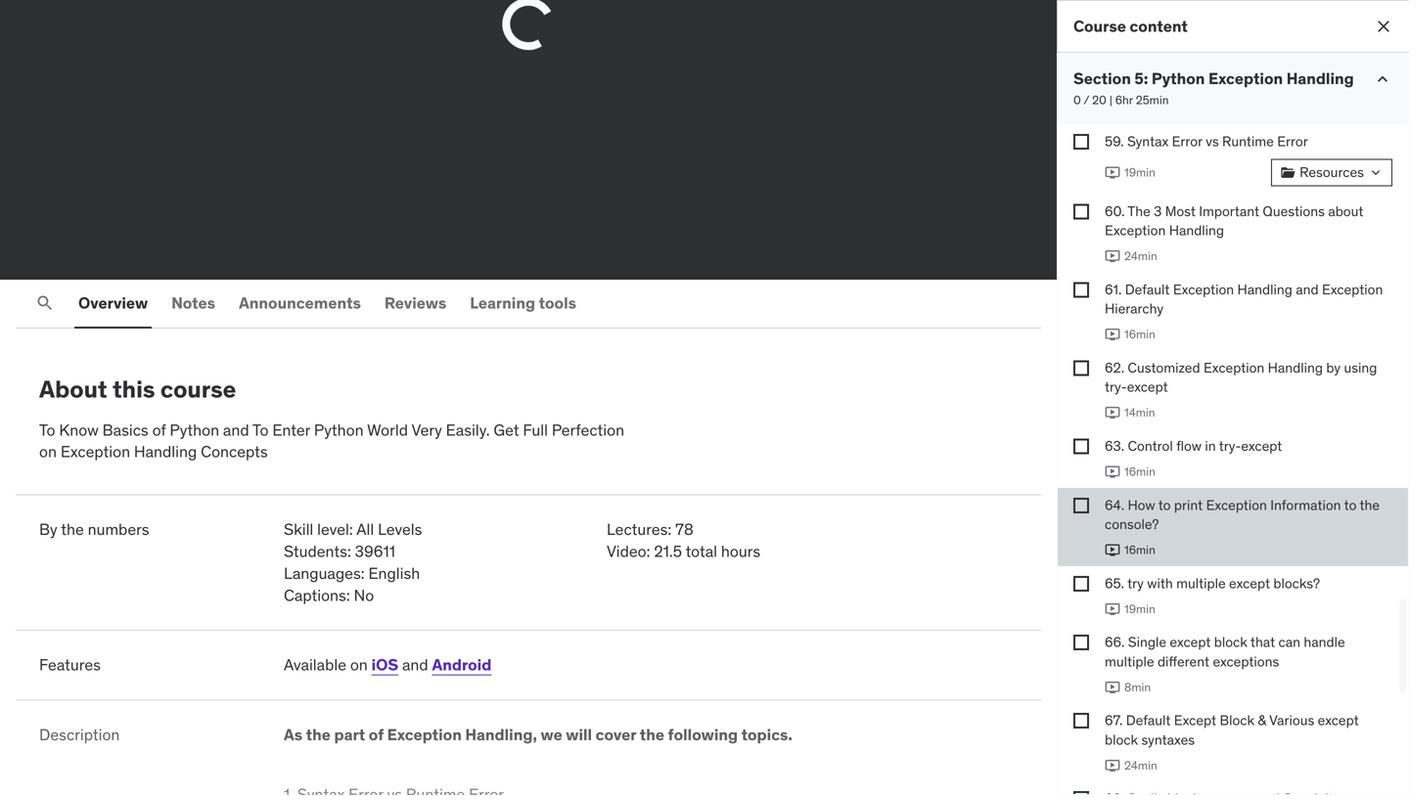 Task type: vqa. For each thing, say whether or not it's contained in the screenshot.
Exception in the 64. How to print Exception Information to the console?
yes



Task type: locate. For each thing, give the bounding box(es) containing it.
default inside the "67. default except block & various except block syntaxes"
[[1127, 712, 1171, 730]]

except
[[1175, 712, 1217, 730]]

1 horizontal spatial block
[[1215, 634, 1248, 652]]

try- right in
[[1220, 438, 1242, 455]]

1 vertical spatial 16min
[[1125, 465, 1156, 480]]

2 19min from the top
[[1125, 602, 1156, 617]]

except up different
[[1170, 634, 1211, 652]]

1 horizontal spatial of
[[369, 726, 384, 746]]

ios
[[372, 656, 399, 676]]

error
[[1172, 133, 1203, 150], [1278, 133, 1309, 150]]

19min right the play syntax error vs runtime error icon
[[1125, 165, 1156, 180]]

python right the enter
[[314, 420, 364, 440]]

0 horizontal spatial block
[[1105, 732, 1139, 749]]

world
[[367, 420, 408, 440]]

1 vertical spatial 19min
[[1125, 602, 1156, 617]]

0 horizontal spatial and
[[223, 420, 249, 440]]

error right runtime
[[1278, 133, 1309, 150]]

0 vertical spatial default
[[1126, 281, 1170, 299]]

1 vertical spatial on
[[350, 656, 368, 676]]

total
[[686, 542, 718, 562]]

xsmall image
[[1074, 134, 1090, 150], [1369, 165, 1384, 181], [1074, 361, 1090, 376], [1074, 576, 1090, 592], [1074, 636, 1090, 651], [1074, 792, 1090, 796]]

0 vertical spatial on
[[39, 442, 57, 462]]

0 horizontal spatial of
[[152, 420, 166, 440]]

block down 67.
[[1105, 732, 1139, 749]]

exception inside 60. the 3 most important questions about exception handling
[[1105, 222, 1166, 239]]

play how to print exception information to the console? image
[[1105, 543, 1121, 558]]

exception
[[1209, 68, 1284, 89], [1105, 222, 1166, 239], [1174, 281, 1235, 299], [1323, 281, 1384, 299], [1204, 359, 1265, 377], [61, 442, 130, 462], [1207, 497, 1268, 514], [387, 726, 462, 746]]

part
[[334, 726, 365, 746]]

content
[[1130, 16, 1188, 36]]

of right basics
[[152, 420, 166, 440]]

handling left small image
[[1287, 68, 1355, 89]]

1 24min from the top
[[1125, 249, 1158, 264]]

and right ios
[[402, 656, 428, 676]]

description
[[39, 726, 120, 746]]

1 horizontal spatial error
[[1278, 133, 1309, 150]]

xsmall image for 63. control flow in try-except
[[1074, 439, 1090, 455]]

available
[[284, 656, 347, 676]]

on left ios
[[350, 656, 368, 676]]

59.
[[1105, 133, 1124, 150]]

1 vertical spatial and
[[223, 420, 249, 440]]

play customized exception handling by using try-except image
[[1105, 405, 1121, 421]]

lectures:
[[607, 520, 672, 540]]

1 horizontal spatial on
[[350, 656, 368, 676]]

1 vertical spatial default
[[1127, 712, 1171, 730]]

except inside the "67. default except block & various except block syntaxes"
[[1318, 712, 1359, 730]]

2 to from the left
[[253, 420, 269, 440]]

16min down console?
[[1125, 543, 1156, 558]]

sidebar element
[[1057, 0, 1410, 796]]

1 16min from the top
[[1125, 327, 1156, 342]]

of for python
[[152, 420, 166, 440]]

exception inside section 5: python exception handling 0 / 20 | 6hr 25min
[[1209, 68, 1284, 89]]

handling down 60. the 3 most important questions about exception handling
[[1238, 281, 1293, 299]]

0
[[1074, 93, 1081, 108]]

play syntax error vs runtime error image
[[1105, 165, 1121, 181]]

xsmall image left 67.
[[1074, 714, 1090, 730]]

0 vertical spatial of
[[152, 420, 166, 440]]

multiple right with
[[1177, 575, 1226, 593]]

to
[[1159, 497, 1171, 514], [1345, 497, 1357, 514]]

2 horizontal spatial and
[[1296, 281, 1319, 299]]

we
[[541, 726, 563, 746]]

customized
[[1128, 359, 1201, 377]]

66. single except block that can handle multiple different exceptions
[[1105, 634, 1346, 671]]

0 horizontal spatial multiple
[[1105, 653, 1155, 671]]

handling down basics
[[134, 442, 197, 462]]

that
[[1251, 634, 1276, 652]]

know
[[59, 420, 99, 440]]

exception down about
[[1323, 281, 1384, 299]]

course
[[160, 375, 236, 404]]

0 vertical spatial 24min
[[1125, 249, 1158, 264]]

6hr
[[1116, 93, 1133, 108]]

24min right play default except block & various except block syntaxes image
[[1125, 759, 1158, 774]]

error left "vs" in the right top of the page
[[1172, 133, 1203, 150]]

of inside to know basics of python and to enter python world very easily.  get full perfection on exception handling concepts
[[152, 420, 166, 440]]

0 horizontal spatial to
[[1159, 497, 1171, 514]]

can
[[1279, 634, 1301, 652]]

handling left 'by' at the top of page
[[1268, 359, 1324, 377]]

except right in
[[1242, 438, 1283, 455]]

exception up runtime
[[1209, 68, 1284, 89]]

python
[[1152, 68, 1206, 89], [170, 420, 219, 440], [314, 420, 364, 440]]

66.
[[1105, 634, 1125, 652]]

about
[[1329, 203, 1364, 220]]

close course content sidebar image
[[1374, 17, 1394, 36]]

multiple down 66.
[[1105, 653, 1155, 671]]

exception down the
[[1105, 222, 1166, 239]]

&
[[1258, 712, 1267, 730]]

1 vertical spatial block
[[1105, 732, 1139, 749]]

syntaxes
[[1142, 732, 1195, 749]]

xsmall image
[[1281, 165, 1296, 181], [1074, 204, 1090, 220], [1074, 282, 1090, 298], [1074, 439, 1090, 455], [1074, 498, 1090, 514], [1074, 714, 1090, 730]]

67.
[[1105, 712, 1123, 730]]

exception inside "62. customized exception handling by using try-except"
[[1204, 359, 1265, 377]]

try- inside "62. customized exception handling by using try-except"
[[1105, 378, 1127, 396]]

xsmall image for 66. single except block that can handle multiple different exceptions
[[1074, 636, 1090, 651]]

1 vertical spatial try-
[[1220, 438, 1242, 455]]

0 vertical spatial try-
[[1105, 378, 1127, 396]]

resources
[[1300, 164, 1365, 181]]

xsmall image left 64.
[[1074, 498, 1090, 514]]

1 to from the left
[[1159, 497, 1171, 514]]

except right various on the bottom of page
[[1318, 712, 1359, 730]]

handling
[[1287, 68, 1355, 89], [1170, 222, 1225, 239], [1238, 281, 1293, 299], [1268, 359, 1324, 377], [134, 442, 197, 462]]

except down customized
[[1127, 378, 1169, 396]]

0 horizontal spatial python
[[170, 420, 219, 440]]

0 vertical spatial 16min
[[1125, 327, 1156, 342]]

default
[[1126, 281, 1170, 299], [1127, 712, 1171, 730]]

61. default exception handling and exception hierarchy
[[1105, 281, 1384, 318]]

5:
[[1135, 68, 1149, 89]]

2 24min from the top
[[1125, 759, 1158, 774]]

course content
[[1074, 16, 1188, 36]]

61.
[[1105, 281, 1122, 299]]

play control flow in try-except image
[[1105, 464, 1121, 480]]

1 horizontal spatial to
[[253, 420, 269, 440]]

exception right "print"
[[1207, 497, 1268, 514]]

except
[[1127, 378, 1169, 396], [1242, 438, 1283, 455], [1230, 575, 1271, 593], [1170, 634, 1211, 652], [1318, 712, 1359, 730]]

default up syntaxes
[[1127, 712, 1171, 730]]

3 16min from the top
[[1125, 543, 1156, 558]]

handling inside "62. customized exception handling by using try-except"
[[1268, 359, 1324, 377]]

with
[[1148, 575, 1174, 593]]

60. the 3 most important questions about exception handling
[[1105, 203, 1364, 239]]

play default except block & various except block syntaxes image
[[1105, 759, 1121, 774]]

0 vertical spatial multiple
[[1177, 575, 1226, 593]]

16min down the hierarchy
[[1125, 327, 1156, 342]]

1 vertical spatial multiple
[[1105, 653, 1155, 671]]

full
[[523, 420, 548, 440]]

1 horizontal spatial python
[[314, 420, 364, 440]]

on down about
[[39, 442, 57, 462]]

xsmall image left 60. on the right of page
[[1074, 204, 1090, 220]]

2 to from the left
[[1345, 497, 1357, 514]]

languages:
[[284, 564, 365, 584]]

2 vertical spatial 16min
[[1125, 543, 1156, 558]]

on
[[39, 442, 57, 462], [350, 656, 368, 676]]

the
[[1128, 203, 1151, 220]]

python down the course
[[170, 420, 219, 440]]

to left know
[[39, 420, 55, 440]]

to left the enter
[[253, 420, 269, 440]]

questions
[[1263, 203, 1325, 220]]

of right part
[[369, 726, 384, 746]]

by
[[1327, 359, 1341, 377]]

block up exceptions
[[1215, 634, 1248, 652]]

video:
[[607, 542, 651, 562]]

skill
[[284, 520, 314, 540]]

the right as on the bottom
[[306, 726, 331, 746]]

to right how
[[1159, 497, 1171, 514]]

course
[[1074, 16, 1127, 36]]

flow
[[1177, 438, 1202, 455]]

2 vertical spatial and
[[402, 656, 428, 676]]

xsmall image for 62. customized exception handling by using try-except
[[1074, 361, 1090, 376]]

about this course
[[39, 375, 236, 404]]

multiple
[[1177, 575, 1226, 593], [1105, 653, 1155, 671]]

and up concepts
[[223, 420, 249, 440]]

the right information
[[1360, 497, 1380, 514]]

1 19min from the top
[[1125, 165, 1156, 180]]

24min right play the 3 most important questions about exception handling icon
[[1125, 249, 1158, 264]]

3
[[1154, 203, 1162, 220]]

as
[[284, 726, 303, 746]]

loading image
[[484, 0, 573, 68]]

overview
[[78, 293, 148, 313]]

using
[[1345, 359, 1378, 377]]

2 horizontal spatial python
[[1152, 68, 1206, 89]]

go to next lecture image
[[1028, 8, 1060, 40]]

16min for default
[[1125, 327, 1156, 342]]

handling inside 61. default exception handling and exception hierarchy
[[1238, 281, 1293, 299]]

play default exception handling and exception hierarchy image
[[1105, 327, 1121, 343]]

0 horizontal spatial error
[[1172, 133, 1203, 150]]

various
[[1270, 712, 1315, 730]]

xsmall image left 63.
[[1074, 439, 1090, 455]]

0 vertical spatial block
[[1215, 634, 1248, 652]]

0 horizontal spatial on
[[39, 442, 57, 462]]

resources button
[[1272, 159, 1393, 187]]

0 horizontal spatial to
[[39, 420, 55, 440]]

by
[[39, 520, 57, 540]]

16min
[[1125, 327, 1156, 342], [1125, 465, 1156, 480], [1125, 543, 1156, 558]]

1 vertical spatial of
[[369, 726, 384, 746]]

59. syntax error vs runtime error
[[1105, 133, 1309, 150]]

0 vertical spatial 19min
[[1125, 165, 1156, 180]]

hierarchy
[[1105, 300, 1164, 318]]

62. customized exception handling by using try-except
[[1105, 359, 1378, 396]]

try- down 62.
[[1105, 378, 1127, 396]]

2 16min from the top
[[1125, 465, 1156, 480]]

handling inside 60. the 3 most important questions about exception handling
[[1170, 222, 1225, 239]]

overview button
[[74, 280, 152, 327]]

default inside 61. default exception handling and exception hierarchy
[[1126, 281, 1170, 299]]

and down questions on the top of the page
[[1296, 281, 1319, 299]]

information
[[1271, 497, 1342, 514]]

default up the hierarchy
[[1126, 281, 1170, 299]]

xsmall image left 61.
[[1074, 282, 1090, 298]]

to right information
[[1345, 497, 1357, 514]]

handling down most
[[1170, 222, 1225, 239]]

1 to from the left
[[39, 420, 55, 440]]

reviews
[[385, 293, 447, 313]]

default for 67.
[[1127, 712, 1171, 730]]

65.
[[1105, 575, 1125, 593]]

16min right play control flow in try-except image
[[1125, 465, 1156, 480]]

1 vertical spatial 24min
[[1125, 759, 1158, 774]]

39611
[[355, 542, 396, 562]]

19min
[[1125, 165, 1156, 180], [1125, 602, 1156, 617]]

exception down 61. default exception handling and exception hierarchy
[[1204, 359, 1265, 377]]

block inside the "67. default except block & various except block syntaxes"
[[1105, 732, 1139, 749]]

play single except block that can handle multiple different exceptions image
[[1105, 680, 1121, 696]]

python up 25min
[[1152, 68, 1206, 89]]

1 horizontal spatial to
[[1345, 497, 1357, 514]]

19min for play try with multiple except blocks? icon
[[1125, 602, 1156, 617]]

0 vertical spatial and
[[1296, 281, 1319, 299]]

16min for how
[[1125, 543, 1156, 558]]

concepts
[[201, 442, 268, 462]]

small image
[[1374, 69, 1393, 89]]

19min down try at the right bottom of page
[[1125, 602, 1156, 617]]

0 horizontal spatial try-
[[1105, 378, 1127, 396]]

xsmall image up questions on the top of the page
[[1281, 165, 1296, 181]]

exception down know
[[61, 442, 130, 462]]



Task type: describe. For each thing, give the bounding box(es) containing it.
ios link
[[372, 656, 399, 676]]

print
[[1175, 497, 1203, 514]]

easily.
[[446, 420, 490, 440]]

features
[[39, 656, 101, 676]]

android
[[432, 656, 492, 676]]

19min for the play syntax error vs runtime error icon
[[1125, 165, 1156, 180]]

the inside 64. how to print exception information to the console?
[[1360, 497, 1380, 514]]

console?
[[1105, 516, 1159, 533]]

xsmall image inside resources dropdown button
[[1281, 165, 1296, 181]]

most
[[1166, 203, 1196, 220]]

1 error from the left
[[1172, 133, 1203, 150]]

python inside section 5: python exception handling 0 / 20 | 6hr 25min
[[1152, 68, 1206, 89]]

63. control flow in try-except
[[1105, 438, 1283, 455]]

xsmall image inside resources dropdown button
[[1369, 165, 1384, 181]]

learning tools
[[470, 293, 577, 313]]

captions:
[[284, 586, 350, 606]]

exception inside to know basics of python and to enter python world very easily.  get full perfection on exception handling concepts
[[61, 442, 130, 462]]

16min for control
[[1125, 465, 1156, 480]]

search image
[[35, 294, 55, 313]]

xsmall image for 67. default except block & various except block syntaxes
[[1074, 714, 1090, 730]]

67. default except block & various except block syntaxes
[[1105, 712, 1359, 749]]

xsmall image for 64. how to print exception information to the console?
[[1074, 498, 1090, 514]]

get
[[494, 420, 519, 440]]

the right by
[[61, 520, 84, 540]]

62.
[[1105, 359, 1125, 377]]

tools
[[539, 293, 577, 313]]

lectures: 78 video: 21.5 total hours
[[607, 520, 761, 562]]

1 horizontal spatial and
[[402, 656, 428, 676]]

single
[[1129, 634, 1167, 652]]

this
[[113, 375, 155, 404]]

play the 3 most important questions about exception handling image
[[1105, 249, 1121, 264]]

section 5: python exception handling button
[[1074, 68, 1355, 89]]

hours
[[721, 542, 761, 562]]

block inside 66. single except block that can handle multiple different exceptions
[[1215, 634, 1248, 652]]

the right cover at bottom left
[[640, 726, 665, 746]]

block
[[1220, 712, 1255, 730]]

play try with multiple except blocks? image
[[1105, 602, 1121, 618]]

in
[[1205, 438, 1216, 455]]

numbers
[[88, 520, 149, 540]]

how
[[1128, 497, 1156, 514]]

blocks?
[[1274, 575, 1321, 593]]

runtime
[[1223, 133, 1274, 150]]

1 horizontal spatial multiple
[[1177, 575, 1226, 593]]

except inside "62. customized exception handling by using try-except"
[[1127, 378, 1169, 396]]

handling inside to know basics of python and to enter python world very easily.  get full perfection on exception handling concepts
[[134, 442, 197, 462]]

8min
[[1125, 680, 1151, 695]]

on inside to know basics of python and to enter python world very easily.  get full perfection on exception handling concepts
[[39, 442, 57, 462]]

24min for exception
[[1125, 249, 1158, 264]]

vs
[[1206, 133, 1219, 150]]

control
[[1128, 438, 1174, 455]]

announcements
[[239, 293, 361, 313]]

24min for block
[[1125, 759, 1158, 774]]

21.5
[[654, 542, 682, 562]]

64. how to print exception information to the console?
[[1105, 497, 1380, 533]]

basics
[[102, 420, 149, 440]]

handle
[[1304, 634, 1346, 652]]

exceptions
[[1213, 653, 1280, 671]]

60.
[[1105, 203, 1125, 220]]

default for 61.
[[1126, 281, 1170, 299]]

except left blocks?
[[1230, 575, 1271, 593]]

about
[[39, 375, 107, 404]]

students:
[[284, 542, 351, 562]]

section
[[1074, 68, 1132, 89]]

topics.
[[742, 726, 793, 746]]

63.
[[1105, 438, 1125, 455]]

important
[[1200, 203, 1260, 220]]

all
[[357, 520, 374, 540]]

64.
[[1105, 497, 1125, 514]]

xsmall image for 59. syntax error vs runtime error
[[1074, 134, 1090, 150]]

65. try with multiple except blocks?
[[1105, 575, 1321, 593]]

android link
[[432, 656, 492, 676]]

20
[[1093, 93, 1107, 108]]

25min
[[1136, 93, 1169, 108]]

perfection
[[552, 420, 625, 440]]

following
[[668, 726, 738, 746]]

handling inside section 5: python exception handling 0 / 20 | 6hr 25min
[[1287, 68, 1355, 89]]

multiple inside 66. single except block that can handle multiple different exceptions
[[1105, 653, 1155, 671]]

xsmall image for 61. default exception handling and exception hierarchy
[[1074, 282, 1090, 298]]

xsmall image for 60. the 3 most important questions about exception handling
[[1074, 204, 1090, 220]]

by the numbers
[[39, 520, 149, 540]]

very
[[412, 420, 442, 440]]

different
[[1158, 653, 1210, 671]]

exception right part
[[387, 726, 462, 746]]

no
[[354, 586, 374, 606]]

/
[[1084, 93, 1090, 108]]

xsmall image for 65. try with multiple except blocks?
[[1074, 576, 1090, 592]]

learning
[[470, 293, 536, 313]]

notes button
[[168, 280, 219, 327]]

of for exception
[[369, 726, 384, 746]]

and inside 61. default exception handling and exception hierarchy
[[1296, 281, 1319, 299]]

and inside to know basics of python and to enter python world very easily.  get full perfection on exception handling concepts
[[223, 420, 249, 440]]

levels
[[378, 520, 422, 540]]

reviews button
[[381, 280, 451, 327]]

enter
[[273, 420, 310, 440]]

learning tools button
[[466, 280, 581, 327]]

try
[[1128, 575, 1144, 593]]

syntax
[[1128, 133, 1169, 150]]

english
[[369, 564, 420, 584]]

2 error from the left
[[1278, 133, 1309, 150]]

exception inside 64. how to print exception information to the console?
[[1207, 497, 1268, 514]]

except inside 66. single except block that can handle multiple different exceptions
[[1170, 634, 1211, 652]]

1 horizontal spatial try-
[[1220, 438, 1242, 455]]

exception down 60. the 3 most important questions about exception handling
[[1174, 281, 1235, 299]]



